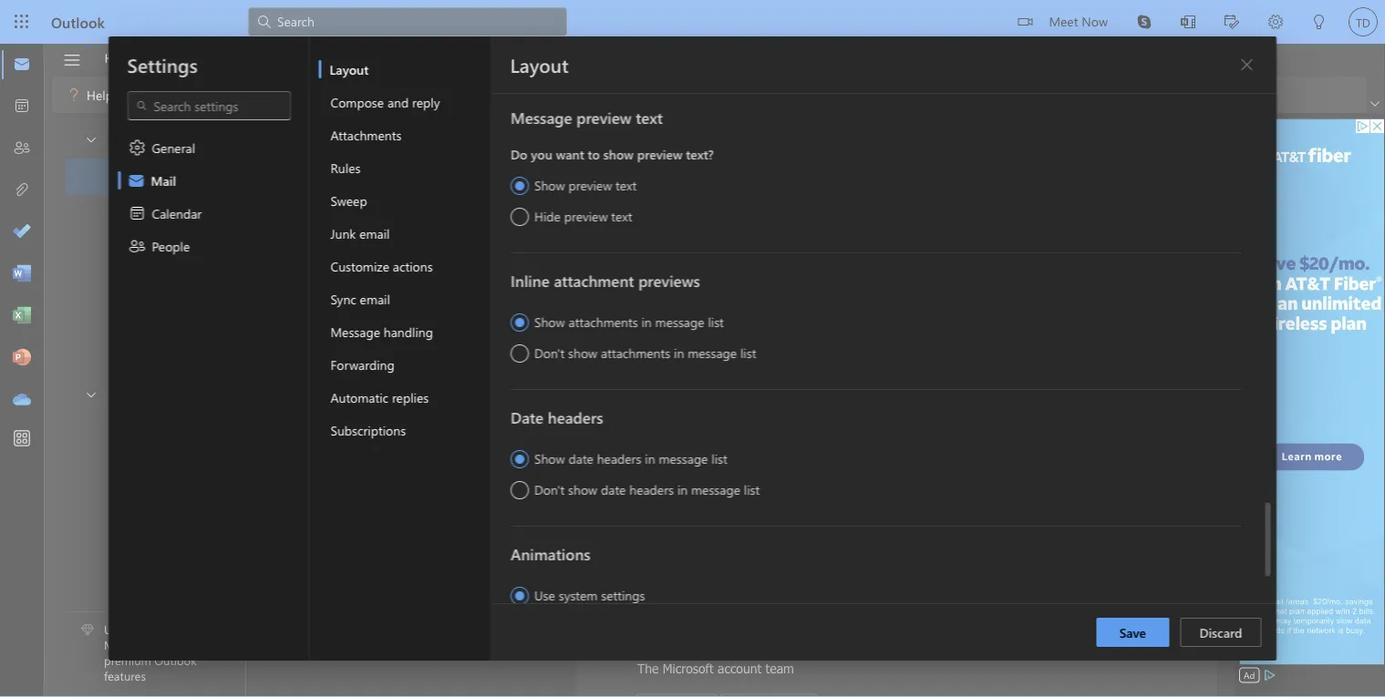 Task type: locate. For each thing, give the bounding box(es) containing it.
thu
[[484, 446, 502, 460]]

message down sync email on the left of page
[[331, 323, 380, 340]]

info left inline
[[462, 263, 484, 280]]

1 vertical spatial 
[[108, 423, 126, 441]]

show inside option group
[[534, 177, 565, 194]]

0 vertical spatial or
[[819, 507, 830, 523]]

microsoft down 'you' popup button
[[637, 291, 700, 308]]

email inside button
[[359, 225, 390, 242]]

1 vertical spatial microsoft account security info verification
[[310, 263, 549, 280]]

0 vertical spatial .
[[1111, 421, 1115, 436]]

select a conversation image
[[279, 254, 297, 273]]

text right 
[[615, 177, 636, 194]]

ad
[[488, 173, 499, 186], [1244, 669, 1255, 682]]

inbox up rules at the left of the page
[[312, 131, 349, 150]]

layout button
[[319, 53, 491, 86]]

0 vertical spatial show
[[603, 145, 633, 162]]

preview up the do you want to show preview text?
[[576, 107, 631, 128]]

only
[[805, 436, 829, 452], [1028, 507, 1052, 523]]

calendar image
[[13, 98, 31, 116]]

 up  at the left of the page
[[108, 533, 126, 551]]

0 horizontal spatial message
[[331, 323, 380, 340]]

0 vertical spatial message
[[510, 107, 572, 128]]

mon 10/2 down inline
[[480, 338, 527, 353]]

1 vertical spatial only
[[1028, 507, 1052, 523]]

only right it's
[[1028, 507, 1052, 523]]

0 vertical spatial mon
[[480, 264, 502, 279]]

1 vertical spatial show
[[568, 345, 597, 362]]

1 microsoft account team from the top
[[310, 245, 443, 262]]

 drafts
[[108, 241, 167, 259]]

 inside  tree item
[[84, 387, 98, 402]]

dialog
[[0, 0, 1385, 698]]

show
[[603, 145, 633, 162], [568, 345, 597, 362], [568, 481, 597, 498]]

if inside it's important to keep the security info associated with your account correct and up-to-date. we'll never use this info to spam you or for any marketing purposes — it's only to verify your identity if there's ever a problem with your account.
[[1180, 507, 1187, 523]]

preview for message preview text
[[576, 107, 631, 128]]

1 horizontal spatial if
[[1180, 507, 1187, 523]]

0 vertical spatial only
[[805, 436, 829, 452]]

1 vertical spatial you
[[1135, 436, 1155, 452]]

happens
[[833, 436, 880, 452]]

1 don't from the top
[[534, 345, 564, 362]]

only inside . this was a periodic security check which only happens if you haven't used a security code recently. you won't need to provide a code every time you sign in.
[[805, 436, 829, 452]]

preview up hide preview text
[[568, 177, 612, 194]]


[[108, 168, 126, 186], [108, 423, 126, 441]]

premium features image
[[81, 624, 94, 637]]

2 microsoft account team from the top
[[310, 319, 443, 336]]

a inside it's important to keep the security info associated with your account correct and up-to-date. we'll never use this info to spam you or for any marketing purposes — it's only to verify your identity if there's ever a problem with your account.
[[707, 523, 714, 538]]

preview
[[576, 107, 631, 128], [637, 145, 682, 162], [568, 177, 612, 194], [564, 208, 607, 225]]

info left the added
[[462, 337, 484, 354]]

if inside . this was a periodic security check which only happens if you haven't used a security code recently. you won't need to provide a code every time you sign in.
[[884, 436, 891, 452]]

with down in.
[[920, 492, 944, 507]]

to-
[[1111, 492, 1127, 507]]

 button down  help
[[75, 122, 106, 156]]

1 vertical spatial headers
[[597, 450, 641, 467]]

show up the added
[[534, 314, 565, 331]]

date
[[510, 407, 543, 428]]

show right 9/28
[[534, 450, 565, 467]]

sent
[[133, 205, 158, 222]]

 inside "tree item"
[[108, 204, 126, 222]]

the microsoft account team
[[637, 661, 794, 676]]

a right provide
[[764, 452, 771, 467]]

tab list
[[90, 44, 263, 72]]

1 horizontal spatial layout
[[510, 52, 569, 78]]

microsoft account team down sync email on the left of page
[[310, 319, 443, 336]]

too
[[666, 186, 686, 203]]

animations
[[510, 543, 590, 564]]

2 email from the top
[[360, 290, 390, 307]]

code left every
[[775, 452, 801, 467]]

don't for headers
[[534, 481, 564, 498]]

Select a conversation checkbox
[[274, 249, 310, 278], [274, 430, 310, 460]]

select a conversation checkbox left subscriptions
[[274, 430, 310, 460]]

0 vertical spatial 10/2
[[505, 264, 527, 279]]

headers up 'don't show date headers in message list'
[[597, 450, 641, 467]]

you inside popup button
[[658, 259, 678, 276]]

1 vertical spatial mon 10/2
[[480, 338, 527, 353]]

text up the do you want to show preview text?
[[635, 107, 662, 128]]

only right 'which' on the bottom of page
[[805, 436, 829, 452]]

inline
[[510, 270, 549, 291]]

info
[[766, 131, 792, 151], [462, 263, 484, 280], [462, 337, 484, 354], [637, 354, 698, 395], [833, 492, 854, 507], [720, 507, 741, 523]]

show for headers
[[568, 481, 597, 498]]

you inside . this was a periodic security check which only happens if you haven't used a security code recently. you won't need to provide a code every time you sign in.
[[1135, 436, 1155, 452]]

1 horizontal spatial .
[[1111, 421, 1115, 436]]

any
[[854, 507, 874, 523]]

 for  button inside the favorites tree item
[[84, 132, 98, 146]]

0 horizontal spatial you
[[658, 259, 678, 276]]

recently.
[[1084, 436, 1131, 452]]

2 mon from the top
[[480, 338, 502, 353]]

compose and reply
[[331, 93, 440, 110]]

message list section
[[248, 117, 663, 697]]

you inside option group
[[530, 145, 552, 162]]

if left sign
[[884, 436, 891, 452]]

management
[[531, 189, 609, 206]]

you right do
[[530, 145, 552, 162]]

 left 
[[108, 241, 126, 259]]

0 horizontal spatial inbox
[[133, 168, 166, 185]]

1 horizontal spatial and
[[1068, 492, 1089, 507]]

mon left the added
[[480, 338, 502, 353]]

2  button from the top
[[75, 378, 106, 411]]

 left 
[[108, 168, 126, 186]]

1 vertical spatial was
[[1146, 421, 1168, 436]]

don't up animations
[[534, 481, 564, 498]]

1 email from the top
[[359, 225, 390, 242]]

 button
[[75, 122, 106, 156], [75, 378, 106, 411]]

 down 
[[108, 496, 126, 514]]

2  from the top
[[108, 496, 126, 514]]

outlook up welcome
[[310, 426, 356, 443]]

microsoft account security info was added
[[310, 337, 547, 354]]

tree
[[66, 414, 212, 698]]

0 vertical spatial show
[[534, 177, 565, 194]]

1  from the top
[[108, 168, 126, 186]]

and inside button
[[387, 93, 409, 110]]

You text field
[[636, 257, 1066, 278]]

1 vertical spatial microsoft account team
[[310, 319, 443, 336]]

1 vertical spatial 10/2
[[505, 338, 527, 353]]

don't up the "date headers"
[[534, 345, 564, 362]]

3 show from the top
[[534, 450, 565, 467]]

layout
[[510, 52, 569, 78], [330, 61, 369, 78]]

0 vertical spatial attachments
[[568, 314, 637, 331]]

the
[[637, 661, 659, 676]]

select a conversation checkbox left customize
[[274, 249, 310, 278]]

message inside button
[[331, 323, 380, 340]]

document
[[0, 0, 1385, 698]]

1 vertical spatial for
[[834, 507, 850, 523]]

layout up compose on the left top of page
[[330, 61, 369, 78]]

0 vertical spatial and
[[387, 93, 409, 110]]

message inside layout tab panel
[[510, 107, 572, 128]]

system
[[558, 587, 597, 604]]

10/2 up the added
[[505, 264, 527, 279]]

0 vertical spatial 
[[108, 241, 126, 259]]

and left reply
[[387, 93, 409, 110]]

. left this
[[1111, 421, 1115, 436]]

or left any
[[819, 507, 830, 523]]


[[595, 185, 614, 203]]

1 horizontal spatial was
[[1146, 421, 1168, 436]]

show up 
[[603, 145, 633, 162]]

to right 'need' at the bottom
[[703, 452, 715, 467]]

important
[[659, 492, 713, 507]]

mon 10/2 down contract
[[480, 264, 527, 279]]

0 vertical spatial 
[[84, 132, 98, 146]]

0 horizontal spatial and
[[387, 93, 409, 110]]

1 vertical spatial email
[[360, 290, 390, 307]]

outlook down the 'settings' heading
[[155, 86, 200, 103]]

mobile
[[204, 86, 243, 103]]

2  from the top
[[84, 387, 98, 402]]

 inside favorites tree item
[[84, 132, 98, 146]]

was inside . this was a periodic security check which only happens if you haven't used a security code recently. you won't need to provide a code every time you sign in.
[[1146, 421, 1168, 436]]

layout up message preview text on the top left of page
[[510, 52, 569, 78]]

account inside it's important to keep the security info associated with your account correct and up-to-date. we'll never use this info to spam you or for any marketing purposes — it's only to verify your identity if there's ever a problem with your account.
[[977, 492, 1021, 507]]

1 vertical spatial don't
[[534, 481, 564, 498]]

favorites
[[109, 129, 168, 149]]

ever
[[679, 523, 703, 538]]

0 horizontal spatial code
[[775, 452, 801, 467]]

1 horizontal spatial date
[[600, 481, 625, 498]]

 inside tree
[[108, 423, 126, 441]]

 button
[[527, 129, 556, 154]]

software
[[612, 189, 663, 206]]

0 vertical spatial was
[[487, 337, 508, 354]]

customize actions
[[331, 258, 433, 274]]

email inside button
[[360, 290, 390, 307]]


[[108, 204, 126, 222], [108, 533, 126, 551]]

excel image
[[13, 307, 31, 326]]

date down the "date headers"
[[568, 450, 593, 467]]

 for  button in tree item
[[84, 387, 98, 402]]

1 mon from the top
[[480, 264, 502, 279]]

2 select a conversation checkbox from the top
[[274, 430, 310, 460]]

now
[[1082, 12, 1108, 29]]

0 vertical spatial verification
[[796, 131, 870, 151]]

0 horizontal spatial microsoft account security info verification
[[310, 263, 549, 280]]

ad left set your advertising preferences icon
[[1244, 669, 1255, 682]]

you inside it's important to keep the security info associated with your account correct and up-to-date. we'll never use this info to spam you or for any marketing purposes — it's only to verify your identity if there's ever a problem with your account.
[[795, 507, 815, 523]]

for down you text box
[[770, 311, 814, 352]]

microsoft account security info verification up email?
[[587, 131, 870, 151]]

 inside tree item
[[108, 168, 126, 186]]

0 horizontal spatial if
[[884, 436, 891, 452]]

 for  inbox
[[108, 168, 126, 186]]

 for 
[[108, 496, 126, 514]]

for inside it's important to keep the security info associated with your account correct and up-to-date. we'll never use this info to spam you or for any marketing purposes — it's only to verify your identity if there's ever a problem with your account.
[[834, 507, 850, 523]]

people image
[[13, 140, 31, 158]]

1 select a conversation checkbox from the top
[[274, 249, 310, 278]]

0 vertical spatial mon 10/2
[[480, 264, 527, 279]]

attachments down show attachments in message list
[[600, 345, 670, 362]]

help group
[[56, 77, 254, 109]]

text down software
[[611, 208, 632, 225]]

don't for attachment
[[534, 345, 564, 362]]

in down show attachments in message list
[[673, 345, 684, 362]]

used
[[964, 436, 991, 452]]

 for  drafts
[[108, 241, 126, 259]]

2 vertical spatial show
[[534, 450, 565, 467]]

more apps image
[[13, 430, 31, 449]]

to down team
[[366, 445, 378, 461]]

 inside tree
[[108, 533, 126, 551]]

0 vertical spatial ad
[[488, 173, 499, 186]]

junk email
[[331, 225, 390, 242]]

1 vertical spatial message
[[331, 323, 380, 340]]

security inside microsoft account thanks for verifying your security info
[[1057, 311, 1186, 352]]

info right text?
[[766, 131, 792, 151]]

microsoft account security info verification inside message list list box
[[310, 263, 549, 280]]

with down the the
[[768, 523, 792, 538]]

you right where
[[798, 603, 818, 619]]

microsoft up sync
[[310, 263, 363, 280]]

message up  button
[[510, 107, 572, 128]]

a right ever
[[707, 523, 714, 538]]

 right onedrive icon
[[84, 387, 98, 402]]

meet
[[1049, 12, 1078, 29]]

outlook inside banner
[[51, 12, 105, 31]]

thanks
[[637, 311, 760, 352]]

features
[[104, 668, 146, 684]]

inbox down  general
[[133, 168, 166, 185]]

0 vertical spatial email
[[359, 225, 390, 242]]

0 horizontal spatial verification
[[487, 263, 549, 280]]

microsoft inside microsoft account thanks for verifying your security info
[[637, 291, 700, 308]]

handling
[[384, 323, 433, 340]]

outlook link
[[51, 0, 105, 44]]

much
[[689, 186, 720, 203]]

show up the hide
[[534, 177, 565, 194]]

 inbox
[[108, 168, 166, 186]]

preview left text?
[[637, 145, 682, 162]]

email for junk email
[[359, 225, 390, 242]]

drafts
[[133, 241, 167, 258]]

show for attachment
[[534, 314, 565, 331]]

1 vertical spatial if
[[1180, 507, 1187, 523]]

mon
[[480, 264, 502, 279], [480, 338, 502, 353]]

or inside it's important to keep the security info associated with your account correct and up-to-date. we'll never use this info to spam you or for any marketing purposes — it's only to verify your identity if there's ever a problem with your account.
[[819, 507, 830, 523]]

0 horizontal spatial for
[[770, 311, 814, 352]]

for left any
[[834, 507, 850, 523]]

layout inside tab panel
[[510, 52, 569, 78]]

0 vertical spatial text
[[635, 107, 662, 128]]

1 vertical spatial inbox
[[133, 168, 166, 185]]

added
[[512, 337, 547, 354]]

to right upgrade
[[153, 622, 163, 638]]

2 mon 10/2 from the top
[[480, 338, 527, 353]]

1 vertical spatial with
[[768, 523, 792, 538]]

you
[[530, 145, 552, 162], [895, 436, 915, 452], [869, 452, 889, 467], [795, 507, 815, 523], [798, 603, 818, 619]]

1 vertical spatial 
[[84, 387, 98, 402]]

1  button from the top
[[75, 122, 106, 156]]

list right 'need' at the bottom
[[711, 450, 727, 467]]

0 vertical spatial don't
[[534, 345, 564, 362]]

1 vertical spatial 
[[108, 496, 126, 514]]

0 horizontal spatial .
[[1042, 603, 1046, 619]]

to right want
[[587, 145, 599, 162]]

layout inside button
[[330, 61, 369, 78]]

0 vertical spatial select a conversation checkbox
[[274, 249, 310, 278]]

outlook team
[[310, 426, 389, 443]]

preview down management at the left top of page
[[564, 208, 607, 225]]

1 10/2 from the top
[[505, 264, 527, 279]]

your inside message list list box
[[381, 445, 406, 461]]

contractsafe. 5-star rated. - contract management software
[[310, 189, 663, 206]]

1 horizontal spatial inbox
[[312, 131, 349, 150]]

attachment
[[553, 270, 634, 291]]

2 don't from the top
[[534, 481, 564, 498]]

1 vertical spatial show
[[534, 314, 565, 331]]

1 vertical spatial 
[[108, 533, 126, 551]]

you right recently.
[[1135, 436, 1155, 452]]

getting
[[621, 186, 663, 203]]

security-
[[858, 235, 913, 255]]

0 horizontal spatial only
[[805, 436, 829, 452]]

hide
[[534, 208, 560, 225]]

0 vertical spatial with
[[920, 492, 944, 507]]

0 vertical spatial you
[[658, 259, 678, 276]]

1 horizontal spatial or
[[819, 507, 830, 523]]

2 10/2 from the top
[[505, 338, 527, 353]]

help
[[87, 86, 113, 103]]

 inside tree item
[[108, 241, 126, 259]]

 button right onedrive icon
[[75, 378, 106, 411]]

0 vertical spatial date
[[568, 450, 593, 467]]

with right the '365'
[[179, 637, 201, 653]]


[[506, 134, 522, 151]]

0 horizontal spatial with
[[179, 637, 201, 653]]

.
[[1111, 421, 1115, 436], [1042, 603, 1046, 619]]

1 horizontal spatial for
[[834, 507, 850, 523]]

your inside microsoft account thanks for verifying your security info
[[974, 311, 1047, 352]]

0 vertical spatial microsoft account security info verification
[[587, 131, 870, 151]]

0 vertical spatial  button
[[75, 122, 106, 156]]

2 show from the top
[[534, 314, 565, 331]]

0 horizontal spatial layout
[[330, 61, 369, 78]]

2  from the top
[[108, 423, 126, 441]]

1  from the top
[[108, 241, 126, 259]]

1 vertical spatial  button
[[75, 378, 106, 411]]

info right this
[[720, 507, 741, 523]]

attachments
[[568, 314, 637, 331], [600, 345, 670, 362]]


[[62, 51, 82, 70]]

you
[[658, 259, 678, 276], [1135, 436, 1155, 452]]

onedrive image
[[13, 391, 31, 409]]

0 horizontal spatial ad
[[488, 173, 499, 186]]

rated.
[[429, 189, 466, 206]]

microsoft up features
[[104, 637, 154, 653]]

layout heading
[[510, 52, 569, 78]]

text for hide preview text
[[611, 208, 632, 225]]

0 horizontal spatial was
[[487, 337, 508, 354]]

2 vertical spatial with
[[179, 637, 201, 653]]

1 vertical spatial text
[[615, 177, 636, 194]]

document containing settings
[[0, 0, 1385, 698]]

1 horizontal spatial only
[[1028, 507, 1052, 523]]

outlook inside  outlook mobile
[[155, 86, 200, 103]]

preview for show preview text
[[568, 177, 612, 194]]

microsoft account team down the junk email
[[310, 245, 443, 262]]

1 vertical spatial ad
[[1244, 669, 1255, 682]]

0 vertical spatial 
[[108, 204, 126, 222]]

here
[[1017, 603, 1042, 619]]

0 vertical spatial inbox
[[312, 131, 349, 150]]

 outlook mobile
[[133, 86, 243, 104]]

 getting too much email?
[[595, 185, 760, 203]]

 for 
[[108, 533, 126, 551]]

0 vertical spatial for
[[770, 311, 814, 352]]

1 vertical spatial and
[[1068, 492, 1089, 507]]

tab list containing home
[[90, 44, 263, 72]]

 tree item
[[66, 232, 212, 268]]

outlook.com
[[437, 445, 510, 461]]

 inside tree
[[108, 496, 126, 514]]

2 vertical spatial text
[[611, 208, 632, 225]]

0 vertical spatial microsoft account team
[[310, 245, 443, 262]]

preview for hide preview text
[[564, 208, 607, 225]]

show right the added
[[568, 345, 597, 362]]

verify
[[1071, 507, 1102, 523]]

team up microsoft account security info was added
[[415, 319, 443, 336]]

 button inside favorites tree item
[[75, 122, 106, 156]]

in up 'don't show date headers in message list'
[[645, 450, 655, 467]]

which
[[769, 436, 801, 452]]

info down thanks
[[637, 354, 698, 395]]

list up check
[[740, 345, 756, 362]]

welcome to your new outlook.com account
[[310, 445, 558, 461]]

inbox heading
[[288, 121, 381, 161]]

0 horizontal spatial date
[[568, 450, 593, 467]]

1 vertical spatial mon
[[480, 338, 502, 353]]

thanks for verifying your security info application
[[0, 0, 1385, 698]]

 button for  tree item
[[75, 378, 106, 411]]

 for  sent items
[[108, 204, 126, 222]]

show for headers
[[534, 450, 565, 467]]

0 vertical spatial 
[[108, 168, 126, 186]]

email for sync email
[[360, 290, 390, 307]]

 button inside tree item
[[75, 378, 106, 411]]

1 mon 10/2 from the top
[[480, 264, 527, 279]]

where
[[759, 603, 794, 619]]

team up sync email button
[[415, 245, 443, 262]]

ad up contractsafe. 5-star rated. - contract management software
[[488, 173, 499, 186]]

message preview text
[[510, 107, 662, 128]]

text
[[635, 107, 662, 128], [615, 177, 636, 194], [611, 208, 632, 225]]

a right this
[[1172, 421, 1179, 436]]

 up 
[[108, 423, 126, 441]]

click
[[989, 603, 1013, 619]]


[[1018, 15, 1033, 29]]

0 vertical spatial if
[[884, 436, 891, 452]]

1  from the top
[[108, 204, 126, 222]]

1 vertical spatial verification
[[487, 263, 549, 280]]

want
[[555, 145, 584, 162]]

1 show from the top
[[534, 177, 565, 194]]

1 horizontal spatial microsoft account security info verification
[[587, 131, 870, 151]]

 tree item
[[66, 195, 212, 232]]

 left 
[[108, 204, 126, 222]]

you right mt popup button
[[658, 259, 678, 276]]

don't show attachments in message list
[[534, 345, 756, 362]]

verifying
[[824, 311, 964, 352]]

1 horizontal spatial you
[[1135, 436, 1155, 452]]

outlook up 
[[51, 12, 105, 31]]

2 vertical spatial show
[[568, 481, 597, 498]]

a right used
[[995, 436, 1002, 452]]

code left recently.
[[1053, 436, 1080, 452]]

2  from the top
[[108, 533, 126, 551]]

1  from the top
[[84, 132, 98, 146]]



Task type: vqa. For each thing, say whether or not it's contained in the screenshot.
Microsoft within Upgrade to Microsoft 365 with premium Outlook features
yes



Task type: describe. For each thing, give the bounding box(es) containing it.

[[128, 237, 146, 255]]

it's
[[1009, 507, 1024, 523]]

actions
[[393, 258, 433, 274]]

haven't
[[919, 436, 960, 452]]

 button
[[502, 129, 527, 154]]

contractsafe.
[[310, 189, 388, 206]]

info inside microsoft account thanks for verifying your security info
[[637, 354, 698, 395]]

sync email
[[331, 290, 390, 307]]

show attachments in message list
[[534, 314, 723, 331]]

10/2 for was
[[505, 338, 527, 353]]

home
[[104, 49, 139, 66]]

reply
[[412, 93, 440, 110]]

you left in.
[[895, 436, 915, 452]]

hide preview text
[[534, 208, 632, 225]]

time
[[840, 452, 865, 467]]

microsoft down message preview text on the top left of page
[[587, 131, 651, 151]]

to inside . this was a periodic security check which only happens if you haven't used a security code recently. you won't need to provide a code every time you sign in.
[[703, 452, 715, 467]]

 tree item
[[66, 378, 212, 414]]

for inside microsoft account thanks for verifying your security info
[[770, 311, 814, 352]]

1 vertical spatial .
[[1042, 603, 1046, 619]]

sweep
[[331, 192, 367, 209]]

settings tab list
[[109, 36, 310, 661]]

team left '<account-'
[[756, 235, 788, 255]]

we'll
[[1160, 492, 1186, 507]]

to inside message list list box
[[366, 445, 378, 461]]

9/28
[[505, 446, 527, 460]]

spam
[[760, 507, 791, 523]]

security inside it's important to keep the security info associated with your account correct and up-to-date. we'll never use this info to spam you or for any marketing purposes — it's only to verify your identity if there's ever a problem with your account.
[[785, 492, 829, 507]]

 for 
[[108, 423, 126, 441]]

outlook banner
[[0, 0, 1385, 44]]

sweep button
[[319, 184, 491, 217]]

10/2 for verification
[[505, 264, 527, 279]]

home button
[[91, 44, 152, 72]]

microsoft account thanks for verifying your security info
[[637, 291, 1186, 395]]

message for message handling
[[331, 323, 380, 340]]

to inside upgrade to microsoft 365 with premium outlook features
[[153, 622, 163, 638]]

inbox inside inbox 
[[312, 131, 349, 150]]

message for message preview text
[[510, 107, 572, 128]]

message list list box
[[248, 162, 663, 697]]

tab list inside thanks for verifying your security info application
[[90, 44, 263, 72]]

problem
[[718, 523, 764, 538]]

mon 10/2 for verification
[[480, 264, 527, 279]]

forwarding button
[[319, 348, 491, 381]]

need
[[672, 452, 699, 467]]

 button
[[1141, 228, 1170, 257]]

mail image
[[13, 56, 31, 74]]

upgrade to microsoft 365 with premium outlook features
[[104, 622, 201, 684]]

to opt out or change where you receive security notifications, click here .
[[637, 603, 1046, 619]]

purposes
[[938, 507, 989, 523]]

there's
[[637, 523, 675, 538]]

word image
[[13, 265, 31, 284]]

general
[[152, 139, 195, 156]]

subscriptions
[[331, 422, 406, 439]]

list up don't show attachments in message list
[[707, 314, 723, 331]]

out
[[677, 603, 695, 619]]

compose
[[331, 93, 384, 110]]


[[108, 605, 126, 624]]

favorites tree
[[66, 115, 212, 378]]

thu 9/28
[[484, 446, 527, 460]]

show inside option group
[[603, 145, 633, 162]]

microsoft account team for microsoft account security info verification
[[310, 245, 443, 262]]

. inside . this was a periodic security check which only happens if you haven't used a security code recently. you won't need to provide a code every time you sign in.
[[1111, 421, 1115, 436]]

info left any
[[833, 492, 854, 507]]

microsoft down sync
[[310, 319, 363, 336]]

settings heading
[[127, 52, 198, 78]]

-
[[470, 189, 475, 206]]

automatic replies
[[331, 389, 429, 406]]

associated
[[858, 492, 916, 507]]

use
[[673, 507, 692, 523]]

ad inside message list list box
[[488, 173, 499, 186]]

microsoft down 'junk'
[[310, 245, 363, 262]]

was inside message list list box
[[487, 337, 508, 354]]

to left 'spam'
[[745, 507, 756, 523]]

text for show preview text
[[615, 177, 636, 194]]

team up forward image
[[766, 661, 794, 676]]

inline attachment previews
[[510, 270, 700, 291]]

select a conversation checkbox for microsoft account security info verification
[[274, 249, 310, 278]]


[[135, 99, 148, 112]]

discard button
[[1180, 618, 1262, 647]]

5-
[[391, 189, 403, 206]]

only inside it's important to keep the security info associated with your account correct and up-to-date. we'll never use this info to spam you or for any marketing purposes — it's only to verify your identity if there's ever a problem with your account.
[[1028, 507, 1052, 523]]

2 horizontal spatial with
[[920, 492, 944, 507]]

new
[[410, 445, 433, 461]]

mon 10/2 for was
[[480, 338, 527, 353]]

inbox inside  inbox
[[133, 168, 166, 185]]

with inside upgrade to microsoft 365 with premium outlook features
[[179, 637, 201, 653]]

 tree item
[[66, 159, 212, 195]]


[[357, 132, 376, 150]]

1 vertical spatial or
[[699, 603, 711, 619]]

in up don't show attachments in message list
[[641, 314, 651, 331]]

1 horizontal spatial with
[[768, 523, 792, 538]]

sync
[[331, 290, 356, 307]]

mon for verification
[[480, 264, 502, 279]]

1 vertical spatial attachments
[[600, 345, 670, 362]]

forwarding
[[331, 356, 395, 373]]

show preview text
[[534, 177, 636, 194]]

microsoft up 'you' popup button
[[636, 235, 697, 255]]

in up use
[[677, 481, 687, 498]]

you left sign
[[869, 452, 889, 467]]

email?
[[724, 186, 760, 203]]

and inside it's important to keep the security info associated with your account correct and up-to-date. we'll never use this info to spam you or for any marketing purposes — it's only to verify your identity if there's ever a problem with your account.
[[1068, 492, 1089, 507]]

view
[[167, 49, 194, 66]]

identity
[[1134, 507, 1176, 523]]

365
[[157, 637, 176, 653]]

discard
[[1199, 624, 1242, 641]]

notifications,
[[913, 603, 985, 619]]

account inside microsoft account thanks for verifying your security info
[[705, 291, 759, 308]]

verification inside message list list box
[[487, 263, 549, 280]]

1 vertical spatial date
[[600, 481, 625, 498]]

set your advertising preferences image
[[1262, 668, 1277, 683]]

mon for was
[[480, 338, 502, 353]]

show date headers in message list
[[534, 450, 727, 467]]

favorites tree item
[[66, 122, 212, 159]]

show for attachment
[[568, 345, 597, 362]]

outlook inside upgrade to microsoft 365 with premium outlook features
[[154, 653, 197, 669]]

1 horizontal spatial ad
[[1244, 669, 1255, 682]]

layout tab panel
[[492, 36, 1276, 698]]

microsoft account team image
[[588, 235, 625, 272]]

do
[[510, 145, 527, 162]]

this
[[696, 507, 716, 523]]


[[128, 139, 146, 157]]


[[1240, 57, 1254, 72]]

to left verify
[[1056, 507, 1067, 523]]

replies
[[392, 389, 429, 406]]

list left the the
[[743, 481, 759, 498]]

2 vertical spatial headers
[[629, 481, 673, 498]]


[[108, 569, 126, 587]]

email message element
[[576, 168, 1217, 698]]

upgrade
[[104, 622, 149, 638]]

tree containing 
[[66, 414, 212, 698]]

 help
[[65, 86, 113, 104]]

to right this
[[717, 492, 729, 507]]

outlook inside message list list box
[[310, 426, 356, 443]]

mt button
[[588, 235, 625, 272]]

microsoft account team for microsoft account security info was added
[[310, 319, 443, 336]]

this
[[1119, 421, 1142, 436]]

items
[[162, 205, 192, 222]]

Select a conversation checkbox
[[274, 323, 310, 352]]

to
[[637, 603, 650, 619]]

select a conversation checkbox for welcome to your new outlook.com account
[[274, 430, 310, 460]]

do you want to show preview text? option group
[[510, 141, 1241, 229]]

 button for favorites tree item
[[75, 122, 106, 156]]

to inside option group
[[587, 145, 599, 162]]

Search settings search field
[[148, 97, 272, 115]]

text for message preview text
[[635, 107, 662, 128]]

subscriptions button
[[319, 414, 491, 447]]

text?
[[686, 145, 713, 162]]

won't
[[637, 452, 668, 467]]

left-rail-appbar navigation
[[4, 44, 40, 421]]

1 horizontal spatial verification
[[796, 131, 870, 151]]

every
[[805, 452, 836, 467]]

show for you
[[534, 177, 565, 194]]

contract
[[478, 189, 528, 206]]

inbox 
[[312, 131, 376, 150]]

rules
[[331, 159, 361, 176]]

microsoft up "forwarding"
[[310, 337, 363, 354]]

automatic replies button
[[319, 381, 491, 414]]

it's important to keep the security info associated with your account correct and up-to-date. we'll never use this info to spam you or for any marketing purposes — it's only to verify your identity if there's ever a problem with your account.
[[637, 492, 1187, 538]]

date.
[[1127, 492, 1156, 507]]

microsoft right the
[[663, 661, 714, 676]]

powerpoint image
[[13, 349, 31, 367]]

view button
[[153, 44, 208, 72]]

dialog containing settings
[[0, 0, 1385, 698]]

mt
[[597, 245, 616, 262]]

forward image
[[729, 695, 809, 698]]

up-
[[1093, 492, 1111, 507]]

calendar
[[152, 205, 202, 222]]

never
[[637, 507, 669, 523]]

microsoft inside upgrade to microsoft 365 with premium outlook features
[[104, 637, 154, 653]]

junk email button
[[319, 217, 491, 250]]

to do image
[[13, 223, 31, 242]]

0 vertical spatial headers
[[547, 407, 603, 428]]


[[533, 133, 551, 151]]

sign
[[893, 452, 916, 467]]

opt
[[654, 603, 673, 619]]

files image
[[13, 181, 31, 200]]

1 horizontal spatial code
[[1053, 436, 1080, 452]]



